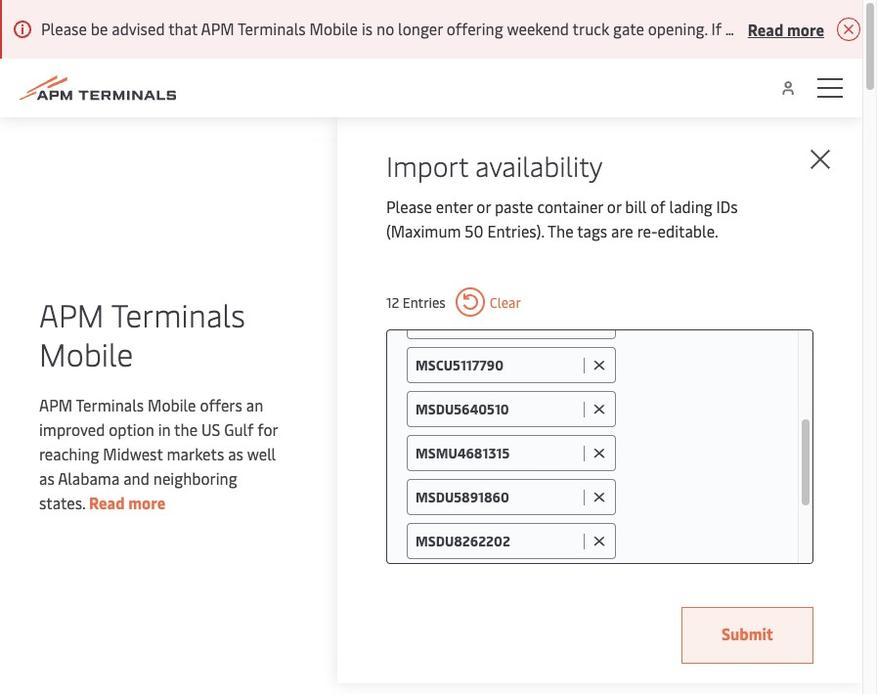 Task type: describe. For each thing, give the bounding box(es) containing it.
please be advised that apm terminals mobile is no longer offering weekend truck gate opening. if you are in need of a w
[[41, 18, 877, 39]]

3 entered id text field from the top
[[416, 532, 579, 551]]

need
[[797, 18, 831, 39]]

0 horizontal spatial as
[[39, 467, 55, 489]]

0 vertical spatial terminals
[[238, 18, 306, 39]]

(maximum
[[386, 220, 461, 242]]

0 vertical spatial apm
[[201, 18, 234, 39]]

truck
[[573, 18, 609, 39]]

w
[[866, 18, 877, 39]]

if
[[711, 18, 722, 39]]

1 horizontal spatial in
[[781, 18, 793, 39]]

entries
[[403, 293, 446, 311]]

ids
[[716, 196, 738, 217]]

container
[[537, 196, 603, 217]]

tags
[[577, 220, 607, 242]]

improved
[[39, 419, 105, 440]]

us
[[201, 419, 220, 440]]

reaching
[[39, 443, 99, 464]]

apm for apm terminals mobile offers an improved option in the us gulf for reaching midwest markets as well as alabama and neighboring states.
[[39, 394, 72, 416]]

alabama
[[58, 467, 120, 489]]

mobile for apm terminals mobile offers an improved option in the us gulf for reaching midwest markets as well as alabama and neighboring states.
[[148, 394, 196, 416]]

import
[[386, 147, 468, 184]]

apm for apm terminals mobile
[[39, 293, 104, 335]]

the
[[174, 419, 198, 440]]

read more for read more link
[[89, 492, 166, 513]]

12
[[386, 293, 399, 311]]

more for read more link
[[128, 492, 166, 513]]

0 vertical spatial as
[[228, 443, 243, 464]]

offers
[[200, 394, 242, 416]]

in inside apm terminals mobile offers an improved option in the us gulf for reaching midwest markets as well as alabama and neighboring states.
[[158, 419, 171, 440]]

1 or from the left
[[477, 196, 491, 217]]

clear
[[490, 293, 521, 311]]

an
[[246, 394, 263, 416]]

markets
[[167, 443, 224, 464]]

terminals for apm terminals mobile
[[111, 293, 245, 335]]

1 horizontal spatial of
[[835, 18, 850, 39]]

read for read more link
[[89, 492, 125, 513]]

submit button
[[682, 607, 814, 664]]

close alert image
[[837, 18, 860, 41]]

read more link
[[89, 492, 166, 513]]

mobile for apm terminals mobile
[[39, 332, 133, 375]]



Task type: locate. For each thing, give the bounding box(es) containing it.
please for please enter or paste container or bill of lading ids (maximum 50 entries). the tags are re-editable.
[[386, 196, 432, 217]]

2 entered id text field from the top
[[416, 488, 579, 507]]

2 vertical spatial entered id text field
[[416, 532, 579, 551]]

of right bill
[[651, 196, 666, 217]]

0 vertical spatial read more
[[748, 18, 824, 40]]

please for please be advised that apm terminals mobile is no longer offering weekend truck gate opening. if you are in need of a w
[[41, 18, 87, 39]]

in left need
[[781, 18, 793, 39]]

terminals for apm terminals mobile offers an improved option in the us gulf for reaching midwest markets as well as alabama and neighboring states.
[[76, 394, 144, 416]]

are inside 'please enter or paste container or bill of lading ids (maximum 50 entries). the tags are re-editable.'
[[611, 220, 633, 242]]

of
[[835, 18, 850, 39], [651, 196, 666, 217]]

mobile left is
[[310, 18, 358, 39]]

clear button
[[455, 287, 521, 317]]

be
[[91, 18, 108, 39]]

read inside button
[[748, 18, 784, 40]]

you
[[725, 18, 751, 39]]

2 vertical spatial mobile
[[148, 394, 196, 416]]

read left need
[[748, 18, 784, 40]]

1 vertical spatial entered id text field
[[416, 400, 579, 419]]

read more button
[[748, 17, 824, 41]]

0 horizontal spatial read more
[[89, 492, 166, 513]]

0 vertical spatial of
[[835, 18, 850, 39]]

0 vertical spatial entered id text field
[[416, 444, 579, 463]]

bill
[[625, 196, 647, 217]]

1 vertical spatial read more
[[89, 492, 166, 513]]

read
[[748, 18, 784, 40], [89, 492, 125, 513]]

12 entries
[[386, 293, 446, 311]]

read more
[[748, 18, 824, 40], [89, 492, 166, 513]]

terminals inside apm terminals mobile offers an improved option in the us gulf for reaching midwest markets as well as alabama and neighboring states.
[[76, 394, 144, 416]]

1 horizontal spatial read more
[[748, 18, 824, 40]]

read more for read more button
[[748, 18, 824, 40]]

entries).
[[487, 220, 544, 242]]

2 vertical spatial apm
[[39, 394, 72, 416]]

and
[[123, 467, 149, 489]]

0 horizontal spatial mobile
[[39, 332, 133, 375]]

0 vertical spatial are
[[755, 18, 777, 39]]

read more left the close alert icon
[[748, 18, 824, 40]]

of left a
[[835, 18, 850, 39]]

1 vertical spatial as
[[39, 467, 55, 489]]

as down gulf
[[228, 443, 243, 464]]

opening.
[[648, 18, 708, 39]]

1 horizontal spatial or
[[607, 196, 621, 217]]

neighboring
[[153, 467, 237, 489]]

0 vertical spatial read
[[748, 18, 784, 40]]

more for read more button
[[787, 18, 824, 40]]

lading
[[669, 196, 713, 217]]

1 vertical spatial apm
[[39, 293, 104, 335]]

submit
[[722, 623, 773, 644]]

terminals inside apm terminals mobile
[[111, 293, 245, 335]]

gate
[[613, 18, 644, 39]]

is
[[362, 18, 373, 39]]

1 vertical spatial terminals
[[111, 293, 245, 335]]

please inside 'please enter or paste container or bill of lading ids (maximum 50 entries). the tags are re-editable.'
[[386, 196, 432, 217]]

0 horizontal spatial are
[[611, 220, 633, 242]]

1 horizontal spatial mobile
[[148, 394, 196, 416]]

a
[[854, 18, 862, 39]]

editable.
[[658, 220, 718, 242]]

0 vertical spatial in
[[781, 18, 793, 39]]

1 horizontal spatial please
[[386, 196, 432, 217]]

please
[[41, 18, 87, 39], [386, 196, 432, 217]]

1 horizontal spatial as
[[228, 443, 243, 464]]

1 vertical spatial read
[[89, 492, 125, 513]]

0 vertical spatial entered id text field
[[416, 356, 579, 375]]

apm
[[201, 18, 234, 39], [39, 293, 104, 335], [39, 394, 72, 416]]

option
[[109, 419, 154, 440]]

read for read more button
[[748, 18, 784, 40]]

in
[[781, 18, 793, 39], [158, 419, 171, 440]]

2 or from the left
[[607, 196, 621, 217]]

1 vertical spatial please
[[386, 196, 432, 217]]

as
[[228, 443, 243, 464], [39, 467, 55, 489]]

1 vertical spatial mobile
[[39, 332, 133, 375]]

mobile inside apm terminals mobile offers an improved option in the us gulf for reaching midwest markets as well as alabama and neighboring states.
[[148, 394, 196, 416]]

import availability
[[386, 147, 603, 184]]

more left the close alert icon
[[787, 18, 824, 40]]

apm terminals mobile offers an improved option in the us gulf for reaching midwest markets as well as alabama and neighboring states.
[[39, 394, 278, 513]]

0 vertical spatial more
[[787, 18, 824, 40]]

weekend
[[507, 18, 569, 39]]

paste
[[495, 196, 533, 217]]

or left bill
[[607, 196, 621, 217]]

1 vertical spatial entered id text field
[[416, 488, 579, 507]]

well
[[247, 443, 276, 464]]

mobile up improved
[[39, 332, 133, 375]]

0 horizontal spatial read
[[89, 492, 125, 513]]

the
[[548, 220, 574, 242]]

read more down and
[[89, 492, 166, 513]]

no
[[376, 18, 394, 39]]

1 horizontal spatial are
[[755, 18, 777, 39]]

in left the
[[158, 419, 171, 440]]

that
[[168, 18, 198, 39]]

0 horizontal spatial or
[[477, 196, 491, 217]]

apm inside apm terminals mobile offers an improved option in the us gulf for reaching midwest markets as well as alabama and neighboring states.
[[39, 394, 72, 416]]

1 vertical spatial in
[[158, 419, 171, 440]]

longer
[[398, 18, 443, 39]]

0 horizontal spatial of
[[651, 196, 666, 217]]

2 vertical spatial terminals
[[76, 394, 144, 416]]

more
[[787, 18, 824, 40], [128, 492, 166, 513]]

1 entered id text field from the top
[[416, 444, 579, 463]]

are right you at right
[[755, 18, 777, 39]]

50
[[465, 220, 484, 242]]

terminals
[[238, 18, 306, 39], [111, 293, 245, 335], [76, 394, 144, 416]]

or up 50
[[477, 196, 491, 217]]

1 vertical spatial of
[[651, 196, 666, 217]]

0 vertical spatial please
[[41, 18, 87, 39]]

offering
[[446, 18, 503, 39]]

more down and
[[128, 492, 166, 513]]

please left be
[[41, 18, 87, 39]]

gulf
[[224, 419, 254, 440]]

1 horizontal spatial more
[[787, 18, 824, 40]]

1 vertical spatial are
[[611, 220, 633, 242]]

states.
[[39, 492, 85, 513]]

or
[[477, 196, 491, 217], [607, 196, 621, 217]]

1 horizontal spatial read
[[748, 18, 784, 40]]

Entered ID text field
[[416, 444, 579, 463], [416, 488, 579, 507]]

2 entered id text field from the top
[[416, 400, 579, 419]]

enter
[[436, 196, 473, 217]]

apm terminals mobile
[[39, 293, 245, 375]]

are
[[755, 18, 777, 39], [611, 220, 633, 242]]

midwest
[[103, 443, 163, 464]]

availability
[[475, 147, 603, 184]]

please enter or paste container or bill of lading ids (maximum 50 entries). the tags are re-editable.
[[386, 196, 738, 242]]

0 vertical spatial mobile
[[310, 18, 358, 39]]

are left re-
[[611, 220, 633, 242]]

advised
[[112, 18, 165, 39]]

apm inside apm terminals mobile
[[39, 293, 104, 335]]

Entered ID text field
[[416, 356, 579, 375], [416, 400, 579, 419], [416, 532, 579, 551]]

mobile secondary image
[[0, 454, 308, 694]]

please up (maximum
[[386, 196, 432, 217]]

1 vertical spatial more
[[128, 492, 166, 513]]

mobile
[[310, 18, 358, 39], [39, 332, 133, 375], [148, 394, 196, 416]]

for
[[257, 419, 278, 440]]

read down alabama
[[89, 492, 125, 513]]

more inside button
[[787, 18, 824, 40]]

2 horizontal spatial mobile
[[310, 18, 358, 39]]

1 entered id text field from the top
[[416, 356, 579, 375]]

0 horizontal spatial more
[[128, 492, 166, 513]]

of inside 'please enter or paste container or bill of lading ids (maximum 50 entries). the tags are re-editable.'
[[651, 196, 666, 217]]

0 horizontal spatial please
[[41, 18, 87, 39]]

mobile inside apm terminals mobile
[[39, 332, 133, 375]]

0 horizontal spatial in
[[158, 419, 171, 440]]

mobile up the
[[148, 394, 196, 416]]

as up states.
[[39, 467, 55, 489]]

re-
[[637, 220, 658, 242]]



Task type: vqa. For each thing, say whether or not it's contained in the screenshot.
Tab List
no



